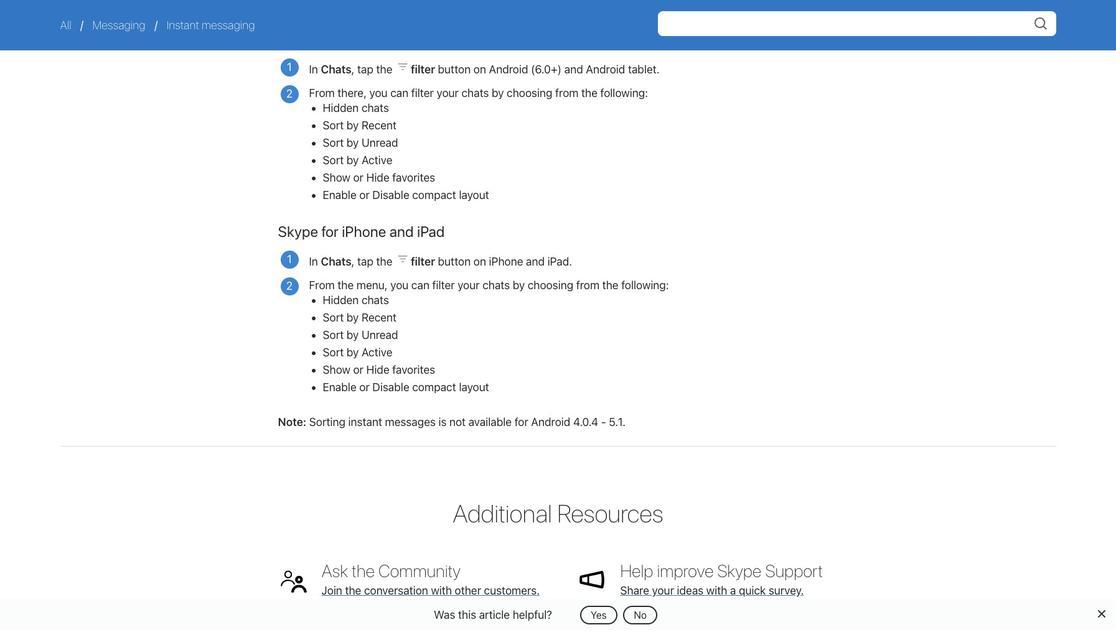 Task type: describe. For each thing, give the bounding box(es) containing it.
filter button on android (6.0+) and android tablet.
[[411, 63, 660, 76]]

all link
[[60, 19, 74, 32]]

enable inside from the menu, you can filter your chats by choosing from the following: hidden chats sort by recent sort by unread sort by active show or hide favorites enable or disable compact layout
[[323, 381, 356, 394]]

the inside from there, you can filter your chats by choosing from the following: hidden chats sort by recent sort by unread sort by active show or hide favorites enable or disable compact layout
[[581, 87, 598, 100]]

chats for , tap the
[[321, 255, 351, 269]]

community
[[378, 561, 461, 581]]

with inside ask the community join the conversation with other customers.
[[431, 584, 452, 597]]

share
[[620, 584, 649, 597]]

can inside from the menu, you can filter your chats by choosing from the following: hidden chats sort by recent sort by unread sort by active show or hide favorites enable or disable compact layout
[[411, 279, 429, 292]]

ask the community join the conversation with other customers.
[[321, 561, 540, 597]]

0 horizontal spatial skype
[[278, 223, 318, 240]]

not
[[449, 416, 466, 429]]

following: inside from the menu, you can filter your chats by choosing from the following: hidden chats sort by recent sort by unread sort by active show or hide favorites enable or disable compact layout
[[621, 279, 669, 292]]

1 horizontal spatial iphone
[[489, 255, 523, 269]]

5 sort from the top
[[323, 329, 344, 342]]

following: inside from there, you can filter your chats by choosing from the following: hidden chats sort by recent sort by unread sort by active show or hide favorites enable or disable compact layout
[[600, 87, 648, 100]]

this
[[458, 608, 476, 622]]

from for from there, you can filter your chats by choosing from the following: hidden chats sort by recent sort by unread sort by active show or hide favorites enable or disable compact layout
[[309, 87, 335, 100]]

all
[[60, 19, 74, 32]]

you inside from there, you can filter your chats by choosing from the following: hidden chats sort by recent sort by unread sort by active show or hide favorites enable or disable compact layout
[[369, 87, 388, 100]]

tap
[[357, 63, 373, 76]]

4.0.4
[[573, 416, 598, 429]]

ask
[[321, 561, 348, 581]]

conversation
[[364, 584, 428, 597]]

survey.
[[769, 584, 804, 597]]

, for , tap the
[[351, 255, 354, 269]]

6 sort from the top
[[323, 346, 344, 359]]

skype inside help improve skype support share your ideas with a quick survey.
[[717, 561, 761, 581]]

from inside from the menu, you can filter your chats by choosing from the following: hidden chats sort by recent sort by unread sort by active show or hide favorites enable or disable compact layout
[[576, 279, 599, 292]]

from the menu, you can filter your chats by choosing from the following: hidden chats sort by recent sort by unread sort by active show or hide favorites enable or disable compact layout
[[309, 279, 669, 394]]

0 horizontal spatial for
[[321, 223, 339, 240]]

messages
[[385, 416, 436, 429]]

filter button image
[[395, 253, 411, 266]]

unread inside from there, you can filter your chats by choosing from the following: hidden chats sort by recent sort by unread sort by active show or hide favorites enable or disable compact layout
[[362, 137, 398, 150]]

additional resources
[[453, 499, 663, 528]]

resources
[[557, 499, 663, 528]]

quick
[[739, 584, 766, 597]]

improve
[[657, 561, 714, 581]]

helpful?
[[513, 608, 552, 622]]

in chats , tap the
[[309, 63, 395, 76]]

messaging
[[92, 19, 145, 32]]

from for from the menu, you can filter your chats by choosing from the following: hidden chats sort by recent sort by unread sort by active show or hide favorites enable or disable compact layout
[[309, 279, 335, 292]]

no button
[[623, 606, 657, 625]]

you inside from the menu, you can filter your chats by choosing from the following: hidden chats sort by recent sort by unread sort by active show or hide favorites enable or disable compact layout
[[390, 279, 408, 292]]

was
[[434, 608, 455, 622]]

tap the
[[357, 255, 392, 269]]

from there, you can filter your chats by choosing from the following: hidden chats sort by recent sort by unread sort by active show or hide favorites enable or disable compact layout
[[309, 87, 648, 202]]

yes
[[591, 610, 607, 621]]

instant messaging
[[167, 19, 255, 32]]

1 vertical spatial android
[[531, 416, 570, 429]]

can inside from there, you can filter your chats by choosing from the following: hidden chats sort by recent sort by unread sort by active show or hide favorites enable or disable compact layout
[[390, 87, 408, 100]]

messaging link
[[92, 19, 145, 32]]

other
[[455, 584, 481, 597]]

button for filter
[[438, 255, 471, 269]]

help improve skype support share your ideas with a quick survey.
[[620, 561, 823, 597]]

your inside from the menu, you can filter your chats by choosing from the following: hidden chats sort by recent sort by unread sort by active show or hide favorites enable or disable compact layout
[[458, 279, 480, 292]]

your for from
[[437, 87, 459, 100]]

unread inside from the menu, you can filter your chats by choosing from the following: hidden chats sort by recent sort by unread sort by active show or hide favorites enable or disable compact layout
[[362, 329, 398, 342]]

compact inside from there, you can filter your chats by choosing from the following: hidden chats sort by recent sort by unread sort by active show or hide favorites enable or disable compact layout
[[412, 189, 456, 202]]

hide inside from there, you can filter your chats by choosing from the following: hidden chats sort by recent sort by unread sort by active show or hide favorites enable or disable compact layout
[[366, 171, 389, 184]]

instant messaging link
[[167, 19, 255, 32]]

dismiss the survey image
[[1096, 609, 1106, 619]]

active inside from there, you can filter your chats by choosing from the following: hidden chats sort by recent sort by unread sort by active show or hide favorites enable or disable compact layout
[[362, 154, 392, 167]]

your for help
[[652, 584, 674, 597]]

note:
[[278, 416, 306, 429]]

in chats , tap the
[[309, 255, 395, 269]]

no
[[634, 610, 647, 621]]

in for in chats , tap the
[[309, 63, 318, 76]]

choosing inside from the menu, you can filter your chats by choosing from the following: hidden chats sort by recent sort by unread sort by active show or hide favorites enable or disable compact layout
[[528, 279, 573, 292]]



Task type: vqa. For each thing, say whether or not it's contained in the screenshot.
your's BUTTON
yes



Task type: locate. For each thing, give the bounding box(es) containing it.
hidden inside from the menu, you can filter your chats by choosing from the following: hidden chats sort by recent sort by unread sort by active show or hide favorites enable or disable compact layout
[[323, 294, 359, 307]]

1 vertical spatial favorites
[[392, 364, 435, 377]]

android left 4.0.4
[[531, 416, 570, 429]]

0 vertical spatial android
[[489, 63, 528, 76]]

0 vertical spatial active
[[362, 154, 392, 167]]

1 vertical spatial iphone
[[489, 255, 523, 269]]

following:
[[600, 87, 648, 100], [621, 279, 669, 292]]

choosing inside from there, you can filter your chats by choosing from the following: hidden chats sort by recent sort by unread sort by active show or hide favorites enable or disable compact layout
[[507, 87, 552, 100]]

show inside from the menu, you can filter your chats by choosing from the following: hidden chats sort by recent sort by unread sort by active show or hide favorites enable or disable compact layout
[[323, 364, 350, 377]]

you
[[369, 87, 388, 100], [390, 279, 408, 292]]

for
[[321, 223, 339, 240], [515, 416, 528, 429]]

2 enable from the top
[[323, 381, 356, 394]]

enable up skype for iphone and ipad
[[323, 189, 356, 202]]

0 vertical spatial following:
[[600, 87, 648, 100]]

0 vertical spatial skype
[[278, 223, 318, 240]]

1 from from the top
[[309, 87, 335, 100]]

1 vertical spatial for
[[515, 416, 528, 429]]

chats left tap the in the left of the page
[[321, 255, 351, 269]]

favorites inside from there, you can filter your chats by choosing from the following: hidden chats sort by recent sort by unread sort by active show or hide favorites enable or disable compact layout
[[392, 171, 435, 184]]

menu,
[[357, 279, 388, 292]]

1 vertical spatial active
[[362, 346, 392, 359]]

your
[[437, 87, 459, 100], [458, 279, 480, 292], [652, 584, 674, 597]]

0 vertical spatial from
[[309, 87, 335, 100]]

there,
[[338, 87, 367, 100]]

0 vertical spatial disable
[[372, 189, 409, 202]]

1 button from the top
[[438, 63, 471, 76]]

1 vertical spatial can
[[411, 279, 429, 292]]

3 sort from the top
[[323, 154, 344, 167]]

2 hide from the top
[[366, 364, 389, 377]]

, left tap at top left
[[351, 63, 354, 76]]

recent down menu,
[[362, 311, 397, 325]]

hidden down menu,
[[323, 294, 359, 307]]

active
[[362, 154, 392, 167], [362, 346, 392, 359]]

-
[[601, 416, 606, 429]]

2 , from the top
[[351, 255, 354, 269]]

1 horizontal spatial for
[[515, 416, 528, 429]]

2 active from the top
[[362, 346, 392, 359]]

button right filter button icon
[[438, 63, 471, 76]]

and android
[[564, 63, 625, 76]]

0 vertical spatial can
[[390, 87, 408, 100]]

additional
[[453, 499, 552, 528]]

None text field
[[658, 11, 1056, 36]]

2 disable from the top
[[372, 381, 409, 394]]

1 vertical spatial disable
[[372, 381, 409, 394]]

disable up and
[[372, 189, 409, 202]]

0 vertical spatial on
[[474, 63, 486, 76]]

1 hide from the top
[[366, 171, 389, 184]]

1 show from the top
[[323, 171, 350, 184]]

a
[[730, 584, 736, 597]]

hidden down there,
[[323, 102, 359, 115]]

layout inside from there, you can filter your chats by choosing from the following: hidden chats sort by recent sort by unread sort by active show or hide favorites enable or disable compact layout
[[459, 189, 489, 202]]

0 vertical spatial favorites
[[392, 171, 435, 184]]

available
[[468, 416, 512, 429]]

, for , tap the
[[351, 63, 354, 76]]

unread
[[362, 137, 398, 150], [362, 329, 398, 342]]

skype up a
[[717, 561, 761, 581]]

favorites
[[392, 171, 435, 184], [392, 364, 435, 377]]

show up sorting
[[323, 364, 350, 377]]

1 vertical spatial show
[[323, 364, 350, 377]]

1 vertical spatial enable
[[323, 381, 356, 394]]

layout inside from the menu, you can filter your chats by choosing from the following: hidden chats sort by recent sort by unread sort by active show or hide favorites enable or disable compact layout
[[459, 381, 489, 394]]

iphone up tap the in the left of the page
[[342, 223, 386, 240]]

1 vertical spatial you
[[390, 279, 408, 292]]

filter inside from there, you can filter your chats by choosing from the following: hidden chats sort by recent sort by unread sort by active show or hide favorites enable or disable compact layout
[[411, 87, 434, 100]]

1 vertical spatial from
[[576, 279, 599, 292]]

0 vertical spatial button
[[438, 63, 471, 76]]

in for in chats , tap the
[[309, 255, 318, 269]]

your inside from there, you can filter your chats by choosing from the following: hidden chats sort by recent sort by unread sort by active show or hide favorites enable or disable compact layout
[[437, 87, 459, 100]]

disable up messages on the left of the page
[[372, 381, 409, 394]]

favorites inside from the menu, you can filter your chats by choosing from the following: hidden chats sort by recent sort by unread sort by active show or hide favorites enable or disable compact layout
[[392, 364, 435, 377]]

0 horizontal spatial android
[[489, 63, 528, 76]]

tablet.
[[628, 63, 660, 76]]

1 horizontal spatial skype
[[717, 561, 761, 581]]

support
[[765, 561, 823, 581]]

1 vertical spatial following:
[[621, 279, 669, 292]]

5.1.
[[609, 416, 626, 429]]

enable inside from there, you can filter your chats by choosing from the following: hidden chats sort by recent sort by unread sort by active show or hide favorites enable or disable compact layout
[[323, 189, 356, 202]]

1 disable from the top
[[372, 189, 409, 202]]

1 favorites from the top
[[392, 171, 435, 184]]

compact up the ipad
[[412, 189, 456, 202]]

1 enable from the top
[[323, 189, 356, 202]]

1 vertical spatial button
[[438, 255, 471, 269]]

you right there,
[[369, 87, 388, 100]]

0 vertical spatial chats
[[321, 63, 351, 76]]

1 sort from the top
[[323, 119, 344, 132]]

unread down there,
[[362, 137, 398, 150]]

choosing down filter button on android (6.0+) and android tablet.
[[507, 87, 552, 100]]

hidden inside from there, you can filter your chats by choosing from the following: hidden chats sort by recent sort by unread sort by active show or hide favorites enable or disable compact layout
[[323, 102, 359, 115]]

2 compact from the top
[[412, 381, 456, 394]]

0 vertical spatial enable
[[323, 189, 356, 202]]

compact
[[412, 189, 456, 202], [412, 381, 456, 394]]

button
[[438, 63, 471, 76], [438, 255, 471, 269]]

show
[[323, 171, 350, 184], [323, 364, 350, 377]]

0 vertical spatial hide
[[366, 171, 389, 184]]

1 vertical spatial on
[[474, 255, 486, 269]]

enable
[[323, 189, 356, 202], [323, 381, 356, 394]]

note: sorting instant messages is not available for android 4.0.4 - 5.1.
[[278, 416, 626, 429]]

from left there,
[[309, 87, 335, 100]]

1 horizontal spatial can
[[411, 279, 429, 292]]

join
[[321, 584, 342, 597]]

0 vertical spatial in
[[309, 63, 318, 76]]

recent down there,
[[362, 119, 397, 132]]

4 sort from the top
[[323, 311, 344, 325]]

for right available
[[515, 416, 528, 429]]

messaging
[[202, 19, 255, 32]]

for up in chats , tap the
[[321, 223, 339, 240]]

2 show from the top
[[323, 364, 350, 377]]

1 vertical spatial choosing
[[528, 279, 573, 292]]

, left tap the in the left of the page
[[351, 255, 354, 269]]

1 recent from the top
[[362, 119, 397, 132]]

filter
[[411, 63, 435, 76], [411, 87, 434, 100], [411, 255, 435, 269], [432, 279, 455, 292]]

2 in from the top
[[309, 255, 318, 269]]

0 horizontal spatial iphone
[[342, 223, 386, 240]]

and ipad.
[[526, 255, 572, 269]]

show up skype for iphone and ipad
[[323, 171, 350, 184]]

instant
[[348, 416, 382, 429]]

with up was
[[431, 584, 452, 597]]

1 vertical spatial unread
[[362, 329, 398, 342]]

from inside from there, you can filter your chats by choosing from the following: hidden chats sort by recent sort by unread sort by active show or hide favorites enable or disable compact layout
[[309, 87, 335, 100]]

by
[[492, 87, 504, 100], [347, 119, 359, 132], [347, 137, 359, 150], [347, 154, 359, 167], [513, 279, 525, 292], [347, 311, 359, 325], [347, 329, 359, 342], [347, 346, 359, 359]]

unread down menu,
[[362, 329, 398, 342]]

with left a
[[706, 584, 727, 597]]

0 vertical spatial you
[[369, 87, 388, 100]]

1 vertical spatial hide
[[366, 364, 389, 377]]

0 vertical spatial ,
[[351, 63, 354, 76]]

on
[[474, 63, 486, 76], [474, 255, 486, 269]]

2 chats from the top
[[321, 255, 351, 269]]

your inside help improve skype support share your ideas with a quick survey.
[[652, 584, 674, 597]]

in down skype for iphone and ipad
[[309, 255, 318, 269]]

ipad
[[417, 223, 445, 240]]

0 vertical spatial recent
[[362, 119, 397, 132]]

skype for iphone and ipad
[[278, 223, 445, 240]]

from down in chats , tap the
[[309, 279, 335, 292]]

help
[[620, 561, 653, 581]]

layout
[[459, 189, 489, 202], [459, 381, 489, 394]]

choosing
[[507, 87, 552, 100], [528, 279, 573, 292]]

1 vertical spatial hidden
[[323, 294, 359, 307]]

enable up sorting
[[323, 381, 356, 394]]

android
[[489, 63, 528, 76], [531, 416, 570, 429]]

1 horizontal spatial you
[[390, 279, 408, 292]]

and
[[389, 223, 414, 240]]

0 vertical spatial unread
[[362, 137, 398, 150]]

0 vertical spatial choosing
[[507, 87, 552, 100]]

filter button image
[[395, 61, 411, 74]]

iphone left 'and ipad.'
[[489, 255, 523, 269]]

iphone
[[342, 223, 386, 240], [489, 255, 523, 269]]

with
[[431, 584, 452, 597], [706, 584, 727, 597]]

1 vertical spatial your
[[458, 279, 480, 292]]

2 sort from the top
[[323, 137, 344, 150]]

yes button
[[580, 606, 617, 625]]

2 unread from the top
[[362, 329, 398, 342]]

button down the ipad
[[438, 255, 471, 269]]

sorting
[[309, 416, 345, 429]]

from
[[555, 87, 579, 100], [576, 279, 599, 292]]

2 with from the left
[[706, 584, 727, 597]]

1 vertical spatial ,
[[351, 255, 354, 269]]

with inside help improve skype support share your ideas with a quick survey.
[[706, 584, 727, 597]]

1 unread from the top
[[362, 137, 398, 150]]

on for android
[[474, 63, 486, 76]]

0 vertical spatial iphone
[[342, 223, 386, 240]]

0 vertical spatial layout
[[459, 189, 489, 202]]

article
[[479, 608, 510, 622]]

button for your
[[438, 63, 471, 76]]

2 recent from the top
[[362, 311, 397, 325]]

1 vertical spatial layout
[[459, 381, 489, 394]]

1 layout from the top
[[459, 189, 489, 202]]

0 horizontal spatial with
[[431, 584, 452, 597]]

skype up in chats , tap the
[[278, 223, 318, 240]]

0 horizontal spatial can
[[390, 87, 408, 100]]

hide
[[366, 171, 389, 184], [366, 364, 389, 377]]

recent
[[362, 119, 397, 132], [362, 311, 397, 325]]

active inside from the menu, you can filter your chats by choosing from the following: hidden chats sort by recent sort by unread sort by active show or hide favorites enable or disable compact layout
[[362, 346, 392, 359]]

from
[[309, 87, 335, 100], [309, 279, 335, 292]]

you down filter button image
[[390, 279, 408, 292]]

0 vertical spatial for
[[321, 223, 339, 240]]

was this article helpful?
[[434, 608, 552, 622]]

1 on from the top
[[474, 63, 486, 76]]

1 vertical spatial skype
[[717, 561, 761, 581]]

in
[[309, 63, 318, 76], [309, 255, 318, 269]]

2 hidden from the top
[[323, 294, 359, 307]]

disable
[[372, 189, 409, 202], [372, 381, 409, 394]]

or
[[353, 171, 363, 184], [359, 189, 370, 202], [353, 364, 363, 377], [359, 381, 370, 394]]

disable inside from the menu, you can filter your chats by choosing from the following: hidden chats sort by recent sort by unread sort by active show or hide favorites enable or disable compact layout
[[372, 381, 409, 394]]

skype
[[278, 223, 318, 240], [717, 561, 761, 581]]

2 button from the top
[[438, 255, 471, 269]]

in left tap at top left
[[309, 63, 318, 76]]

show inside from there, you can filter your chats by choosing from the following: hidden chats sort by recent sort by unread sort by active show or hide favorites enable or disable compact layout
[[323, 171, 350, 184]]

2 vertical spatial your
[[652, 584, 674, 597]]

1 , from the top
[[351, 63, 354, 76]]

1 horizontal spatial with
[[706, 584, 727, 597]]

the
[[376, 63, 392, 76], [581, 87, 598, 100], [338, 279, 354, 292], [602, 279, 618, 292], [352, 561, 375, 581], [345, 584, 361, 597]]

filter button on iphone and ipad.
[[411, 255, 572, 269]]

1 vertical spatial recent
[[362, 311, 397, 325]]

choosing down 'and ipad.'
[[528, 279, 573, 292]]

hide up instant
[[366, 364, 389, 377]]

1 in from the top
[[309, 63, 318, 76]]

sort
[[323, 119, 344, 132], [323, 137, 344, 150], [323, 154, 344, 167], [323, 311, 344, 325], [323, 329, 344, 342], [323, 346, 344, 359]]

chats
[[462, 87, 489, 100], [362, 102, 389, 115], [482, 279, 510, 292], [362, 294, 389, 307]]

from inside from there, you can filter your chats by choosing from the following: hidden chats sort by recent sort by unread sort by active show or hide favorites enable or disable compact layout
[[555, 87, 579, 100]]

hide inside from the menu, you can filter your chats by choosing from the following: hidden chats sort by recent sort by unread sort by active show or hide favorites enable or disable compact layout
[[366, 364, 389, 377]]

chats
[[321, 63, 351, 76], [321, 255, 351, 269]]

,
[[351, 63, 354, 76], [351, 255, 354, 269]]

1 vertical spatial compact
[[412, 381, 456, 394]]

chats up there,
[[321, 63, 351, 76]]

2 on from the top
[[474, 255, 486, 269]]

2 from from the top
[[309, 279, 335, 292]]

ideas
[[677, 584, 704, 597]]

compact up is
[[412, 381, 456, 394]]

0 vertical spatial show
[[323, 171, 350, 184]]

compact inside from the menu, you can filter your chats by choosing from the following: hidden chats sort by recent sort by unread sort by active show or hide favorites enable or disable compact layout
[[412, 381, 456, 394]]

chats for , tap the
[[321, 63, 351, 76]]

1 with from the left
[[431, 584, 452, 597]]

1 compact from the top
[[412, 189, 456, 202]]

0 horizontal spatial you
[[369, 87, 388, 100]]

0 vertical spatial compact
[[412, 189, 456, 202]]

instant
[[167, 19, 199, 32]]

favorites up messages on the left of the page
[[392, 364, 435, 377]]

filter inside from the menu, you can filter your chats by choosing from the following: hidden chats sort by recent sort by unread sort by active show or hide favorites enable or disable compact layout
[[432, 279, 455, 292]]

1 vertical spatial from
[[309, 279, 335, 292]]

recent inside from the menu, you can filter your chats by choosing from the following: hidden chats sort by recent sort by unread sort by active show or hide favorites enable or disable compact layout
[[362, 311, 397, 325]]

1 hidden from the top
[[323, 102, 359, 115]]

0 vertical spatial your
[[437, 87, 459, 100]]

2 favorites from the top
[[392, 364, 435, 377]]

1 horizontal spatial android
[[531, 416, 570, 429]]

favorites up and
[[392, 171, 435, 184]]

hide up skype for iphone and ipad
[[366, 171, 389, 184]]

0 vertical spatial from
[[555, 87, 579, 100]]

1 active from the top
[[362, 154, 392, 167]]

recent inside from there, you can filter your chats by choosing from the following: hidden chats sort by recent sort by unread sort by active show or hide favorites enable or disable compact layout
[[362, 119, 397, 132]]

customers.
[[484, 584, 540, 597]]

1 chats from the top
[[321, 63, 351, 76]]

1 vertical spatial in
[[309, 255, 318, 269]]

1 vertical spatial chats
[[321, 255, 351, 269]]

is
[[438, 416, 447, 429]]

can down filter button icon
[[390, 87, 408, 100]]

can
[[390, 87, 408, 100], [411, 279, 429, 292]]

hidden
[[323, 102, 359, 115], [323, 294, 359, 307]]

0 vertical spatial hidden
[[323, 102, 359, 115]]

disable inside from there, you can filter your chats by choosing from the following: hidden chats sort by recent sort by unread sort by active show or hide favorites enable or disable compact layout
[[372, 189, 409, 202]]

android left (6.0+)
[[489, 63, 528, 76]]

from inside from the menu, you can filter your chats by choosing from the following: hidden chats sort by recent sort by unread sort by active show or hide favorites enable or disable compact layout
[[309, 279, 335, 292]]

(6.0+)
[[531, 63, 562, 76]]

on for iphone
[[474, 255, 486, 269]]

can right menu,
[[411, 279, 429, 292]]

2 layout from the top
[[459, 381, 489, 394]]



